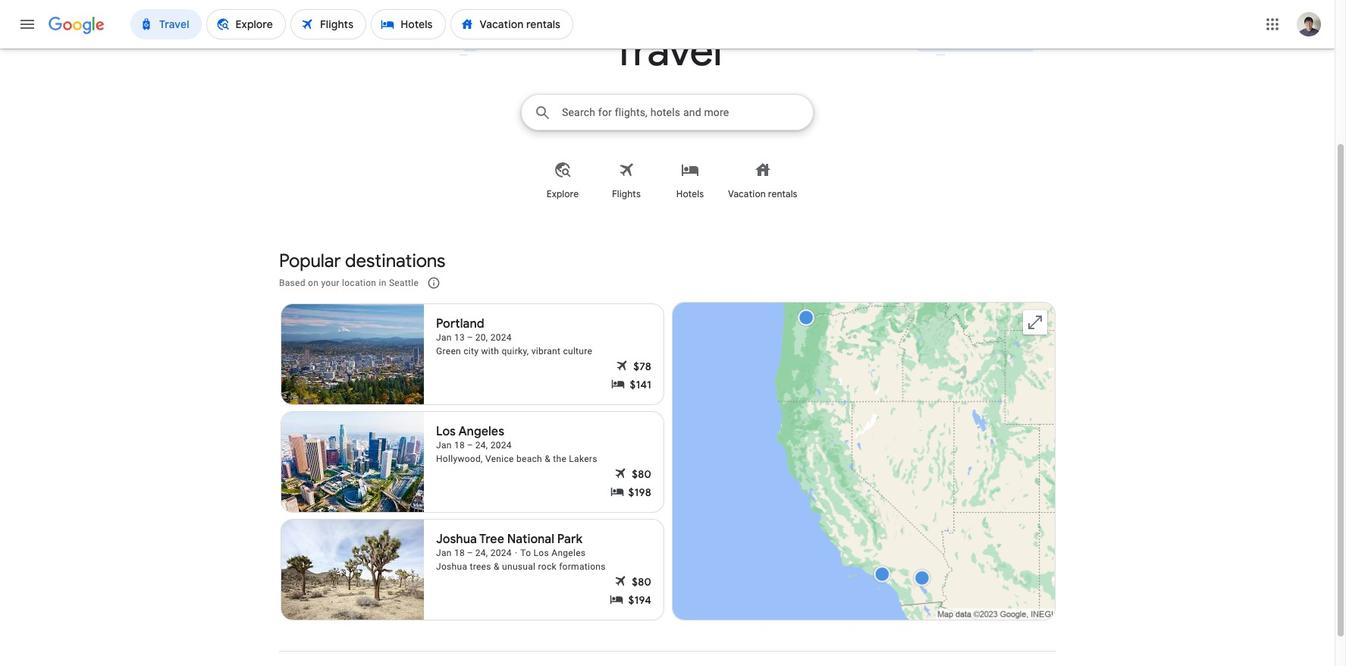 Task type: locate. For each thing, give the bounding box(es) containing it.
explore link
[[531, 149, 595, 212]]

lakers
[[569, 453, 598, 464]]

$80 for joshua tree national park
[[632, 575, 652, 588]]

vibrant
[[532, 346, 561, 356]]

1 vertical spatial los
[[534, 548, 549, 558]]

3 2024 from the top
[[491, 548, 512, 558]]

jan up hollywood,
[[436, 440, 452, 450]]

$78
[[634, 359, 652, 373]]

los up hollywood,
[[436, 424, 456, 439]]

0 vertical spatial 80 us dollars element
[[632, 466, 652, 481]]

flights link
[[595, 149, 659, 212]]

18 – 24, up the trees
[[455, 548, 488, 558]]

1 joshua from the top
[[436, 532, 477, 547]]

los
[[436, 424, 456, 439], [534, 548, 549, 558]]

angeles
[[459, 424, 505, 439], [552, 548, 586, 558]]

joshua for joshua trees & unusual rock formations
[[436, 561, 468, 572]]

2024 up the with
[[491, 332, 512, 343]]

1 vertical spatial jan
[[436, 440, 452, 450]]

0 vertical spatial $80
[[632, 467, 652, 481]]

formations
[[559, 561, 606, 572]]

jan
[[436, 332, 452, 343], [436, 440, 452, 450], [436, 548, 452, 558]]

travel heading
[[194, 24, 1141, 78]]

1 horizontal spatial los
[[534, 548, 549, 558]]

2 $80 from the top
[[632, 575, 652, 588]]

 image
[[515, 548, 518, 558]]

main menu image
[[18, 15, 36, 33]]

joshua for joshua tree national park
[[436, 532, 477, 547]]

1 2024 from the top
[[491, 332, 512, 343]]

1 horizontal spatial &
[[545, 453, 551, 464]]

culture
[[563, 346, 593, 356]]

0 vertical spatial angeles
[[459, 424, 505, 439]]

flights button
[[595, 149, 659, 212]]

2024 up venice
[[491, 440, 512, 450]]

hollywood,
[[436, 453, 483, 464]]

1 vertical spatial &
[[494, 561, 500, 572]]

1 vertical spatial joshua
[[436, 561, 468, 572]]

0 horizontal spatial los
[[436, 424, 456, 439]]

$80 up "$198"
[[632, 467, 652, 481]]

18 – 24, inside los angeles jan 18 – 24, 2024 hollywood, venice beach & the lakers
[[455, 440, 488, 450]]

0 vertical spatial jan
[[436, 332, 452, 343]]

los up "rock"
[[534, 548, 549, 558]]

joshua trees & unusual rock formations
[[436, 561, 606, 572]]

explore button
[[531, 149, 595, 212]]

18 – 24,
[[455, 440, 488, 450], [455, 548, 488, 558]]

vacation rentals link
[[723, 149, 804, 212]]

angeles down park at the bottom left
[[552, 548, 586, 558]]

&
[[545, 453, 551, 464], [494, 561, 500, 572]]

1 jan from the top
[[436, 332, 452, 343]]

1 $80 from the top
[[632, 467, 652, 481]]

0 vertical spatial 18 – 24,
[[455, 440, 488, 450]]

2024 inside los angeles jan 18 – 24, 2024 hollywood, venice beach & the lakers
[[491, 440, 512, 450]]

the
[[553, 453, 567, 464]]

unusual
[[502, 561, 536, 572]]

& right the trees
[[494, 561, 500, 572]]

1 80 us dollars element from the top
[[632, 466, 652, 481]]

$80
[[632, 467, 652, 481], [632, 575, 652, 588]]

80 us dollars element for los angeles
[[632, 466, 652, 481]]

1 horizontal spatial angeles
[[552, 548, 586, 558]]

jan down "joshua tree national park"
[[436, 548, 452, 558]]

green
[[436, 346, 461, 356]]

to los angeles
[[521, 548, 586, 558]]

joshua up jan 18 – 24, 2024
[[436, 532, 477, 547]]

more information on trips from seattle. image
[[416, 264, 452, 301]]

jan inside los angeles jan 18 – 24, 2024 hollywood, venice beach & the lakers
[[436, 440, 452, 450]]

based
[[279, 278, 306, 288]]

2 vertical spatial 2024
[[491, 548, 512, 558]]

1 vertical spatial 18 – 24,
[[455, 548, 488, 558]]

2 joshua from the top
[[436, 561, 468, 572]]

2024
[[491, 332, 512, 343], [491, 440, 512, 450], [491, 548, 512, 558]]

0 vertical spatial joshua
[[436, 532, 477, 547]]

2 vertical spatial jan
[[436, 548, 452, 558]]

joshua down jan 18 – 24, 2024
[[436, 561, 468, 572]]

1 vertical spatial 2024
[[491, 440, 512, 450]]

in
[[379, 278, 387, 288]]

80 us dollars element up the $194
[[632, 574, 652, 589]]

popular
[[279, 250, 341, 272]]

2 2024 from the top
[[491, 440, 512, 450]]

& left the at the left bottom of page
[[545, 453, 551, 464]]

$80 up the $194
[[632, 575, 652, 588]]

joshua
[[436, 532, 477, 547], [436, 561, 468, 572]]

angeles up venice
[[459, 424, 505, 439]]

2 jan from the top
[[436, 440, 452, 450]]

travel main content
[[0, 0, 1336, 633]]

2 18 – 24, from the top
[[455, 548, 488, 558]]

location
[[342, 278, 377, 288]]

1 vertical spatial 80 us dollars element
[[632, 574, 652, 589]]

0 vertical spatial 2024
[[491, 332, 512, 343]]

0 horizontal spatial angeles
[[459, 424, 505, 439]]

tree
[[480, 532, 505, 547]]

jan up green
[[436, 332, 452, 343]]

1 18 – 24, from the top
[[455, 440, 488, 450]]

quirky,
[[502, 346, 529, 356]]

2 80 us dollars element from the top
[[632, 574, 652, 589]]

2024 down "joshua tree national park"
[[491, 548, 512, 558]]

vacation rentals
[[729, 188, 798, 200]]

18 – 24, up hollywood,
[[455, 440, 488, 450]]

80 us dollars element up "$198"
[[632, 466, 652, 481]]

0 vertical spatial &
[[545, 453, 551, 464]]

0 vertical spatial los
[[436, 424, 456, 439]]

rentals
[[769, 188, 798, 200]]

1 vertical spatial $80
[[632, 575, 652, 588]]

80 us dollars element
[[632, 466, 652, 481], [632, 574, 652, 589]]



Task type: vqa. For each thing, say whether or not it's contained in the screenshot.
the topmost 'Jan'
yes



Task type: describe. For each thing, give the bounding box(es) containing it.
explore
[[547, 188, 579, 200]]

hotels
[[677, 188, 705, 200]]

angeles inside los angeles jan 18 – 24, 2024 hollywood, venice beach & the lakers
[[459, 424, 505, 439]]

vacation rentals button
[[723, 149, 804, 212]]

seattle
[[389, 278, 419, 288]]

78 us dollars element
[[634, 359, 652, 374]]

destinations
[[345, 250, 446, 272]]

rock
[[538, 561, 557, 572]]

portland jan 13 – 20, 2024 green city with quirky, vibrant culture
[[436, 316, 593, 356]]

1 vertical spatial angeles
[[552, 548, 586, 558]]

based on your location in seattle
[[279, 278, 419, 288]]

national
[[508, 532, 555, 547]]

to
[[521, 548, 531, 558]]

$80 for los angeles
[[632, 467, 652, 481]]

vacation
[[729, 188, 766, 200]]

joshua tree national park
[[436, 532, 583, 547]]

portland
[[436, 316, 485, 331]]

jan inside portland jan 13 – 20, 2024 green city with quirky, vibrant culture
[[436, 332, 452, 343]]

park
[[558, 532, 583, 547]]

13 – 20,
[[455, 332, 488, 343]]

travel
[[613, 24, 723, 78]]

141 us dollars element
[[630, 377, 652, 392]]

194 us dollars element
[[629, 592, 652, 607]]

los inside los angeles jan 18 – 24, 2024 hollywood, venice beach & the lakers
[[436, 424, 456, 439]]

los angeles jan 18 – 24, 2024 hollywood, venice beach & the lakers
[[436, 424, 598, 464]]

3 jan from the top
[[436, 548, 452, 558]]

popular destinations
[[279, 250, 446, 272]]

trees
[[470, 561, 492, 572]]

$198
[[629, 485, 652, 499]]

& inside los angeles jan 18 – 24, 2024 hollywood, venice beach & the lakers
[[545, 453, 551, 464]]

$194
[[629, 593, 652, 607]]

2024 inside portland jan 13 – 20, 2024 green city with quirky, vibrant culture
[[491, 332, 512, 343]]

0 horizontal spatial &
[[494, 561, 500, 572]]

jan 18 – 24, 2024
[[436, 548, 512, 558]]

on
[[308, 278, 319, 288]]

198 us dollars element
[[629, 485, 652, 500]]

$141
[[630, 378, 652, 391]]

hotels button
[[659, 149, 723, 212]]

Search for flights, hotels and more text field
[[562, 95, 813, 130]]

hotels link
[[659, 149, 723, 212]]

venice
[[486, 453, 514, 464]]

with
[[481, 346, 499, 356]]

flights
[[612, 188, 641, 200]]

80 us dollars element for joshua tree national park
[[632, 574, 652, 589]]

city
[[464, 346, 479, 356]]

beach
[[517, 453, 543, 464]]

your
[[321, 278, 340, 288]]



